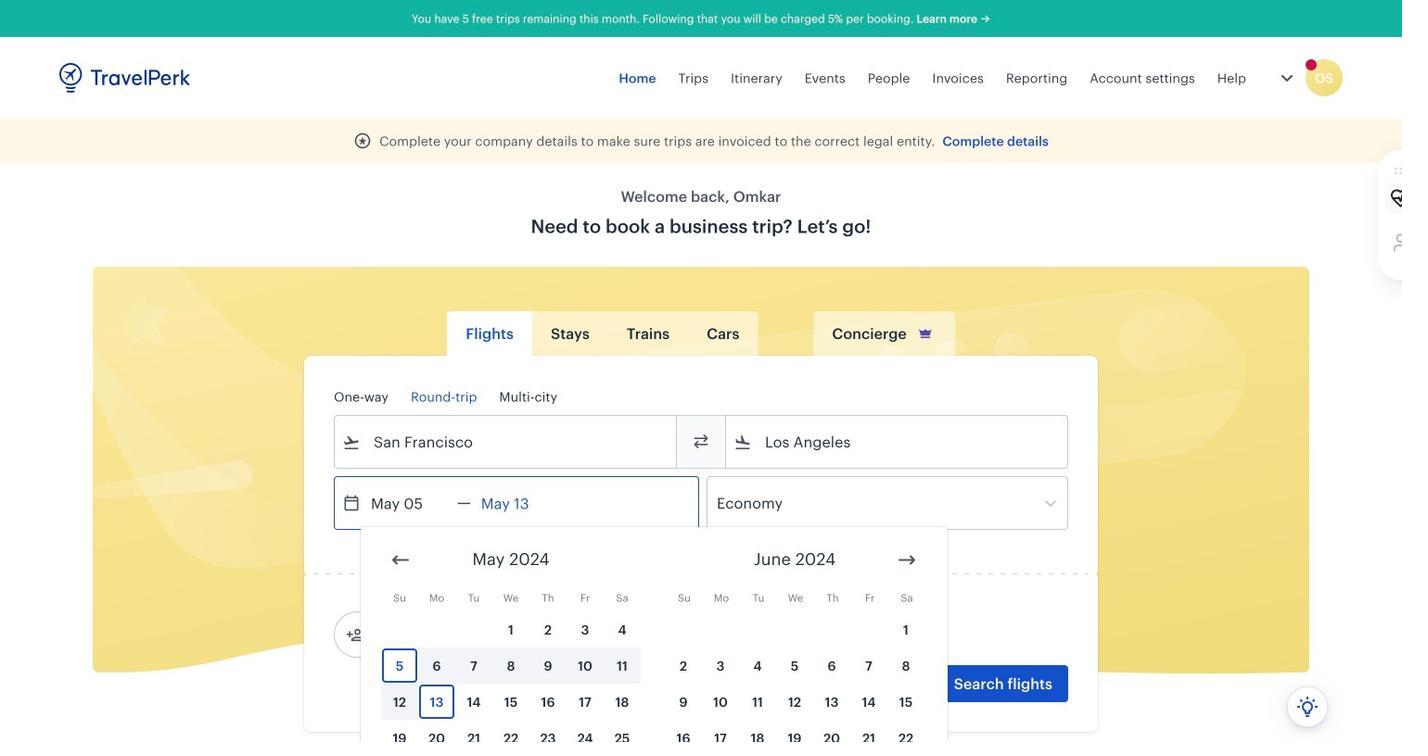 Task type: describe. For each thing, give the bounding box(es) containing it.
move backward to switch to the previous month. image
[[390, 550, 412, 572]]

From search field
[[361, 428, 652, 457]]



Task type: locate. For each thing, give the bounding box(es) containing it.
move forward to switch to the next month. image
[[896, 550, 918, 572]]

calendar application
[[361, 528, 1403, 743]]

To search field
[[752, 428, 1044, 457]]

Return text field
[[471, 478, 567, 530]]

Add first traveler search field
[[365, 621, 557, 650]]

Depart text field
[[361, 478, 457, 530]]



